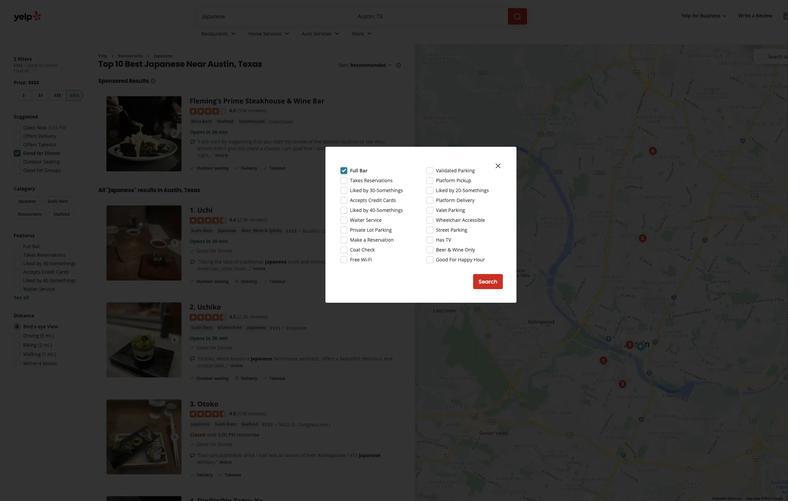 Task type: describe. For each thing, give the bounding box(es) containing it.
japanese down 4.4
[[218, 228, 236, 233]]

price: $$$$ group
[[14, 79, 85, 102]]

36 for uchiko
[[212, 335, 218, 341]]

reservations inside group
[[37, 252, 66, 258]]

$$$$ left rosedale at the left of page
[[270, 325, 281, 331]]

1 16 speech v2 image from the top
[[190, 139, 195, 145]]

waiter service inside search dialog
[[350, 217, 382, 223]]

0 horizontal spatial seafood link
[[216, 118, 235, 125]]

1 vertical spatial waiter service
[[23, 286, 55, 292]]

pm for 5:00
[[229, 432, 236, 438]]

0 horizontal spatial texas
[[184, 187, 200, 194]]

steakhouses button
[[238, 118, 266, 125]]

full inside search dialog
[[350, 167, 359, 174]]

map
[[746, 497, 753, 501]]

liked by 40-somethings inside group
[[23, 277, 76, 284]]

wine bars link
[[190, 118, 213, 125]]

. for 1
[[194, 206, 196, 215]]

1
[[190, 206, 194, 215]]

prime
[[223, 96, 244, 106]]

farmhouse
[[274, 355, 298, 362]]

1 previous image from the top
[[109, 130, 117, 138]]

16 close v2 image for 2 . uchiko
[[234, 375, 240, 381]]

0 vertical spatial that
[[253, 138, 262, 145]]

biking
[[23, 342, 37, 348]]

japanese up "closed"
[[191, 421, 210, 427]]

30- inside search dialog
[[370, 187, 377, 194]]

features
[[14, 232, 35, 239]]

sushi bars for sushi bars button underneath "4.5 star rating" image
[[191, 325, 212, 330]]

new
[[362, 258, 372, 265]]

outdoor down night…"
[[197, 165, 213, 171]]

business categories element
[[196, 25, 789, 44]]

wheelchair
[[436, 217, 461, 223]]

0 horizontal spatial accepts
[[23, 269, 40, 275]]

"uchiko, which boasts a japanese
[[197, 355, 272, 362]]

dinner for 3 . otoko
[[218, 441, 233, 448]]

(2
[[38, 342, 42, 348]]

search for search
[[479, 278, 498, 286]]

takeout down the sushi and introducing touches of new american, other asian..."
[[270, 279, 286, 284]]

bars for 4.4
[[203, 228, 212, 233]]

sushi bars button down "4.5 star rating" image
[[190, 324, 214, 331]]

for up "taking
[[210, 247, 217, 254]]

next image for 2 . uchiko
[[171, 336, 179, 344]]

japanese link down 4.4
[[216, 227, 238, 234]]

$$$$ inside button
[[70, 93, 79, 98]]

and inside the sushi and introducing touches of new american, other asian..."
[[301, 258, 309, 265]]

mi.) for biking (2 mi.)
[[43, 342, 52, 348]]

only
[[465, 246, 475, 253]]

beer, wine & spirits
[[242, 228, 282, 233]]

category group
[[12, 185, 85, 221]]

offers takeout
[[23, 141, 56, 148]]

google
[[773, 497, 784, 501]]

creek
[[321, 228, 334, 234]]

view
[[47, 323, 58, 330]]

coat check
[[350, 246, 375, 253]]

for inside "2 filters $$$$ • good for dinner clear all"
[[38, 62, 44, 68]]

delivery down whiskey."
[[197, 472, 213, 478]]

bars for 4.0
[[203, 118, 212, 124]]

coat
[[350, 246, 361, 253]]

reviews) for uchi
[[249, 217, 268, 223]]

sushi for sushi bars button above closed until 5:00 pm tomorrow
[[215, 421, 226, 427]]

keyboard
[[713, 497, 727, 501]]

offers delivery
[[23, 133, 56, 139]]

a right boasts
[[247, 355, 250, 362]]

for up "uchiko,
[[210, 344, 217, 351]]

driving (5 mi.)
[[23, 333, 54, 339]]

(2.2k
[[237, 313, 248, 320]]

beer, wine & spirits button
[[240, 227, 283, 234]]

0 horizontal spatial uchi image
[[107, 206, 182, 281]]

japanese up results
[[144, 59, 185, 70]]

. for 2
[[194, 303, 196, 312]]

1 vertical spatial 16 info v2 image
[[150, 78, 156, 84]]

in right results
[[157, 187, 163, 194]]

bird's-eye view
[[23, 323, 58, 330]]

1 horizontal spatial bar
[[313, 96, 325, 106]]

all inside "2 filters $$$$ • good for dinner clear all"
[[25, 68, 29, 74]]

for down until
[[210, 441, 217, 448]]

in for 4.4
[[206, 238, 211, 244]]

10
[[115, 59, 123, 70]]

for down the outdoor seating
[[37, 167, 43, 173]]

otoko image inside map region
[[616, 377, 630, 391]]

did
[[317, 145, 324, 152]]

1453
[[347, 452, 358, 459]]

(s.
[[291, 421, 297, 428]]

driving
[[23, 333, 39, 339]]

dinner for 2 . uchiko
[[218, 344, 233, 351]]

liked by 30-somethings inside search dialog
[[350, 187, 403, 194]]

aesthetic,
[[299, 355, 321, 362]]

outdoor seating
[[23, 158, 60, 165]]

outdoor down american,
[[197, 279, 213, 284]]

of right idea
[[234, 258, 239, 265]]

reviews) for otoko
[[248, 410, 267, 417]]

write a review link
[[736, 10, 776, 22]]

walking (1 mi.)
[[23, 351, 56, 357]]

filters
[[18, 56, 32, 62]]

was inside '"i will start by suggesting that you read my review of the domain location to see why i almost didn't give this place a chance. i am glad that i did though. the experience was night…"'
[[379, 145, 387, 152]]

more link down the didn't
[[215, 152, 228, 158]]

uchiko image inside map region
[[636, 232, 650, 245]]

a inside '"i will start by suggesting that you read my review of the domain location to see why i almost didn't give this place a chance. i am glad that i did though. the experience was night…"'
[[260, 145, 263, 152]]

"had concocted  best drink i had was an ounce of their komagatake 1453 japanese whiskey." more
[[197, 452, 381, 465]]

takeout down farmhouse
[[270, 375, 286, 381]]

sushi bars for sushi bars button in the category group
[[48, 198, 68, 204]]

suggested
[[14, 113, 38, 120]]

credit inside search dialog
[[369, 197, 382, 203]]

more link for uchiko
[[230, 362, 243, 369]]

cards inside search dialog
[[383, 197, 396, 203]]

delivery down place
[[241, 165, 257, 171]]

4.5 (2.2k reviews)
[[229, 313, 268, 320]]

data
[[754, 497, 761, 501]]

in for 4.0
[[206, 129, 211, 135]]

valet
[[436, 207, 447, 213]]

1 vertical spatial the
[[215, 258, 222, 265]]

wheelchair accessible
[[436, 217, 485, 223]]

accepts credit cards inside search dialog
[[350, 197, 396, 203]]

bars down 4.6
[[227, 421, 236, 427]]

delivery inside group
[[38, 133, 56, 139]]

liked by 40-somethings inside search dialog
[[350, 207, 403, 213]]

of inside the sushi and introducing touches of new american, other asian..."
[[356, 258, 361, 265]]

takeout down chance.
[[270, 165, 286, 171]]

free inside search dialog
[[350, 256, 360, 263]]

take..."
[[214, 362, 229, 369]]

4.5 star rating image
[[190, 314, 227, 321]]

pickup
[[457, 177, 472, 184]]

dinner up seating
[[45, 150, 60, 156]]

offers for offers takeout
[[23, 141, 37, 148]]

sushi bars link for uchiko
[[190, 324, 214, 331]]

search image
[[514, 12, 522, 21]]

top 10 best japanese near austin, texas
[[98, 59, 262, 70]]

search dialog
[[0, 0, 789, 501]]

3:24
[[48, 124, 58, 131]]

1 slideshow element from the top
[[107, 96, 182, 172]]

1 vertical spatial fleming's prime steakhouse & wine bar image
[[634, 340, 648, 354]]

see all button
[[14, 294, 29, 301]]

accepts inside search dialog
[[350, 197, 367, 203]]

japanese button up "closed"
[[190, 421, 211, 428]]

farmhouse aesthetic, offers a beautiful, delicious, and unique take..."
[[197, 355, 393, 369]]

by inside '"i will start by suggesting that you read my review of the domain location to see why i almost didn't give this place a chance. i am glad that i did though. the experience was night…"'
[[222, 138, 227, 145]]

an
[[279, 452, 284, 459]]

this
[[238, 145, 246, 152]]

1 vertical spatial all
[[23, 294, 29, 301]]

16 chevron down v2 image
[[722, 13, 728, 19]]

1 vertical spatial austin,
[[164, 187, 183, 194]]

1 horizontal spatial that
[[304, 145, 313, 152]]

(398
[[237, 107, 247, 114]]

more down traditional,
[[253, 265, 266, 272]]

in for 4.5
[[206, 335, 211, 341]]

1 horizontal spatial texas
[[238, 59, 262, 70]]

seating for uchiko
[[214, 375, 229, 381]]

japanese link right 16 chevron right v2 icon
[[154, 53, 172, 59]]

japanese link down 4.5 (2.2k reviews) on the left bottom of the page
[[246, 324, 267, 331]]

1 vertical spatial service
[[39, 286, 55, 292]]

which
[[217, 355, 230, 362]]

full bar inside search dialog
[[350, 167, 368, 174]]

good for happy hour
[[436, 256, 485, 263]]

as
[[784, 53, 789, 60]]

good down the outdoor seating
[[23, 167, 35, 173]]

1 min from the top
[[219, 129, 228, 135]]

sushi bars for sushi bars button above closed until 5:00 pm tomorrow
[[215, 421, 236, 427]]

2 vertical spatial sushi bars link
[[214, 421, 238, 428]]

wi-
[[361, 256, 368, 263]]

drink
[[244, 452, 255, 459]]

fi
[[368, 256, 372, 263]]

0 vertical spatial 16 info v2 image
[[396, 63, 401, 68]]

good down "closed"
[[197, 441, 209, 448]]

more down the didn't
[[215, 152, 228, 158]]

"i will start by suggesting that you read my review of the domain location to see why i almost didn't give this place a chance. i am glad that i did though. the experience was night…"
[[197, 138, 387, 158]]

more link for uchi
[[253, 265, 266, 272]]

40- inside search dialog
[[370, 207, 377, 213]]

walking
[[23, 351, 41, 357]]

1 vertical spatial seafood link
[[240, 421, 259, 428]]

uchi
[[197, 206, 213, 215]]

0 vertical spatial &
[[287, 96, 292, 106]]

more inside "had concocted  best drink i had was an ounce of their komagatake 1453 japanese whiskey." more
[[219, 459, 232, 465]]

was inside "had concocted  best drink i had was an ounce of their komagatake 1453 japanese whiskey." more
[[269, 452, 278, 459]]

seafood button inside category group
[[49, 209, 74, 220]]

sushi bars button down "4.4 star rating" image
[[190, 227, 214, 234]]

home services link
[[243, 25, 297, 44]]

within 4 blocks
[[23, 360, 57, 367]]

sushi bars button inside category group
[[43, 196, 72, 207]]

eye
[[38, 323, 46, 330]]

good inside "2 filters $$$$ • good for dinner clear all"
[[27, 62, 37, 68]]

delivery down boasts
[[241, 375, 257, 381]]

$$$$ right price: at the top of page
[[28, 79, 39, 86]]

japanese button down 4.4
[[216, 227, 238, 234]]

offers for offers delivery
[[23, 133, 37, 139]]

reservations inside search dialog
[[364, 177, 393, 184]]

1 vertical spatial accepts credit cards
[[23, 269, 69, 275]]

platform for platform pickup
[[436, 177, 456, 184]]

good up "taking
[[197, 247, 209, 254]]

yelp for yelp for business
[[682, 12, 692, 19]]

slideshow element for 1
[[107, 206, 182, 281]]

uchiko
[[197, 303, 221, 312]]

japanese button down 4.5 (2.2k reviews) on the left bottom of the page
[[246, 324, 267, 331]]

shortcuts
[[728, 497, 742, 501]]

i left did
[[314, 145, 315, 152]]

5:00
[[218, 432, 227, 438]]

google image
[[417, 492, 439, 501]]

2 horizontal spatial seafood button
[[240, 421, 259, 428]]

"japanese"
[[106, 187, 136, 194]]

good down offers takeout
[[23, 150, 36, 156]]

sushi bars link for uchi
[[190, 227, 214, 234]]

iii forks image
[[623, 338, 637, 352]]

good for dinner for 1 . uchi
[[197, 247, 233, 254]]

japanese inside "had concocted  best drink i had was an ounce of their komagatake 1453 japanese whiskey." more
[[359, 452, 381, 459]]

0 horizontal spatial credit
[[42, 269, 55, 275]]

category
[[14, 185, 35, 192]]

0 horizontal spatial cards
[[56, 269, 69, 275]]

sponsored results
[[98, 77, 149, 85]]

wine bars
[[191, 118, 212, 124]]

reviews) down fleming's prime steakhouse & wine bar
[[248, 107, 267, 114]]

bar inside search dialog
[[360, 167, 368, 174]]

sushi for sushi bars button underneath "4.5 star rating" image
[[191, 325, 202, 330]]

beautiful,
[[340, 355, 361, 362]]

seating
[[43, 158, 60, 165]]

0 vertical spatial fleming's prime steakhouse & wine bar image
[[107, 96, 182, 172]]

2 for 2 . uchiko
[[190, 303, 194, 312]]

(1
[[42, 351, 46, 357]]

more down boasts
[[230, 362, 243, 369]]

outdoor down unique
[[197, 375, 213, 381]]

beer,
[[242, 228, 252, 233]]

glad
[[293, 145, 303, 152]]

unique
[[197, 362, 213, 369]]

map region
[[392, 13, 789, 501]]

parking up 'reservation'
[[375, 227, 392, 233]]

takes reservations inside search dialog
[[350, 177, 393, 184]]

check
[[362, 246, 375, 253]]

a right write
[[753, 12, 755, 19]]

keyboard shortcuts
[[713, 497, 742, 501]]

restaurants for restaurants button
[[18, 211, 42, 217]]

0 horizontal spatial 40-
[[43, 277, 50, 284]]

takeout down 'concocted'
[[225, 472, 241, 478]]

1 opens from the top
[[190, 129, 205, 135]]

next image for 1 . uchi
[[171, 239, 179, 247]]

services for auto services
[[314, 30, 332, 37]]

2 vertical spatial bar
[[32, 243, 40, 250]]

0 horizontal spatial otoko image
[[107, 399, 182, 475]]

for down offers takeout
[[37, 150, 43, 156]]

platform for platform delivery
[[436, 197, 456, 203]]

good for dinner for 3 . otoko
[[197, 441, 233, 448]]

ounce
[[286, 452, 299, 459]]

service inside search dialog
[[366, 217, 382, 223]]

has tv
[[436, 237, 451, 243]]

good for dinner up the outdoor seating
[[23, 150, 60, 156]]

more link for otoko
[[219, 459, 232, 465]]

4 star rating image
[[190, 108, 227, 115]]

1 outdoor seating from the top
[[197, 165, 229, 171]]

parking for valet parking
[[449, 207, 465, 213]]

gluten-free
[[218, 325, 242, 330]]

japanese down 4.5 (2.2k reviews) on the left bottom of the page
[[247, 325, 266, 330]]

delivery inside search dialog
[[457, 197, 475, 203]]

see
[[366, 138, 373, 145]]

i left the am
[[282, 145, 284, 152]]

1 vertical spatial uchi image
[[597, 354, 611, 368]]

bars for 4.5
[[203, 325, 212, 330]]



Task type: locate. For each thing, give the bounding box(es) containing it.
0 vertical spatial uchiko image
[[636, 232, 650, 245]]

& left spirits
[[265, 228, 268, 233]]

bars inside category group
[[59, 198, 68, 204]]

2 opens from the top
[[190, 238, 205, 244]]

closed
[[190, 432, 205, 438]]

mi.) for driving (5 mi.)
[[46, 333, 54, 339]]

free inside button
[[233, 325, 242, 330]]

©2023
[[762, 497, 772, 501]]

1 vertical spatial bar
[[360, 167, 368, 174]]

4.4 star rating image
[[190, 217, 227, 224]]

liked by 30-somethings
[[350, 187, 403, 194], [23, 260, 76, 267]]

a right "make"
[[364, 237, 366, 243]]

16 speech v2 image for 3
[[190, 453, 195, 459]]

16 checkmark v2 image
[[234, 165, 240, 171], [263, 165, 268, 171], [190, 278, 195, 284], [190, 345, 195, 350], [190, 375, 195, 381], [263, 375, 268, 381], [190, 472, 195, 478]]

bars down 4 star rating image
[[203, 118, 212, 124]]

the inside '"i will start by suggesting that you read my review of the domain location to see why i almost didn't give this place a chance. i am glad that i did though. the experience was night…"'
[[314, 138, 322, 145]]

. left uchiko
[[194, 303, 196, 312]]

takes reservations down features
[[23, 252, 66, 258]]

1 vertical spatial reservations
[[37, 252, 66, 258]]

2 vertical spatial seafood
[[242, 421, 258, 427]]

slideshow element
[[107, 96, 182, 172], [107, 206, 182, 281], [107, 303, 182, 378], [107, 399, 182, 475]]

2 vertical spatial min
[[219, 335, 228, 341]]

mi.) right (1
[[47, 351, 56, 357]]

16 speech v2 image for 2
[[190, 356, 195, 362]]

1 vertical spatial free
[[233, 325, 242, 330]]

next image for 3 . otoko
[[171, 433, 179, 441]]

0 horizontal spatial best
[[125, 59, 143, 70]]

results
[[138, 187, 156, 194]]

parking for street parking
[[451, 227, 468, 233]]

sort:
[[339, 62, 349, 68]]

takes inside search dialog
[[350, 177, 363, 184]]

biking (2 mi.)
[[23, 342, 52, 348]]

projects image
[[784, 12, 789, 20]]

2 outdoor seating from the top
[[197, 279, 229, 284]]

0 horizontal spatial uchiko image
[[107, 303, 182, 378]]

sushi
[[48, 198, 58, 204], [191, 228, 202, 233], [191, 325, 202, 330], [215, 421, 226, 427]]

1 vertical spatial mi.)
[[43, 342, 52, 348]]

sushi for sushi bars button in the category group
[[48, 198, 58, 204]]

2 vertical spatial restaurants
[[18, 211, 42, 217]]

group containing features
[[12, 232, 85, 301]]

sushi bars button up closed until 5:00 pm tomorrow
[[214, 421, 238, 428]]

gluten-free link
[[216, 324, 243, 331]]

1 vertical spatial pm
[[229, 432, 236, 438]]

for
[[450, 256, 457, 263]]

accessible
[[462, 217, 485, 223]]

best right 10
[[125, 59, 143, 70]]

0 vertical spatial opens in 36 min
[[190, 129, 228, 135]]

1 horizontal spatial full
[[350, 167, 359, 174]]

20-
[[456, 187, 463, 194]]

restaurants button
[[14, 209, 46, 220]]

yelp for "yelp" link
[[98, 53, 107, 59]]

waiter inside search dialog
[[350, 217, 365, 223]]

1 vertical spatial credit
[[42, 269, 55, 275]]

wine inside search dialog
[[453, 246, 464, 253]]

24 chevron down v2 image right auto services
[[333, 29, 341, 38]]

16 close v2 image down asian..."
[[234, 278, 240, 284]]

read
[[273, 138, 283, 145]]

0 vertical spatial 30-
[[370, 187, 377, 194]]

restaurants inside 'business categories' element
[[201, 30, 228, 37]]

search for search as
[[768, 53, 783, 60]]

best for japanese
[[125, 59, 143, 70]]

seafood down 4.0
[[217, 118, 234, 124]]

mi.)
[[46, 333, 54, 339], [43, 342, 52, 348], [47, 351, 56, 357]]

sushi bars for sushi bars button below "4.4 star rating" image
[[191, 228, 212, 233]]

0 vertical spatial bar
[[313, 96, 325, 106]]

2 24 chevron down v2 image from the left
[[333, 29, 341, 38]]

0 horizontal spatial 16 info v2 image
[[150, 78, 156, 84]]

2 horizontal spatial &
[[448, 246, 451, 253]]

validated parking
[[436, 167, 475, 174]]

2 for 2 filters $$$$ • good for dinner clear all
[[14, 56, 16, 62]]

for left "business"
[[693, 12, 699, 19]]

1 vertical spatial search
[[479, 278, 498, 286]]

see all
[[14, 294, 29, 301]]

more
[[215, 152, 228, 158], [253, 265, 266, 272], [230, 362, 243, 369], [219, 459, 232, 465]]

texas up the 1
[[184, 187, 200, 194]]

1 . uchi
[[190, 206, 213, 215]]

seafood button right restaurants button
[[49, 209, 74, 220]]

2 vertical spatial .
[[194, 399, 196, 409]]

2 left uchiko
[[190, 303, 194, 312]]

2 16 speech v2 image from the top
[[190, 356, 195, 362]]

0 vertical spatial liked by 40-somethings
[[350, 207, 403, 213]]

0 vertical spatial uchi image
[[107, 206, 182, 281]]

takes reservations
[[350, 177, 393, 184], [23, 252, 66, 258]]

4 slideshow element from the top
[[107, 399, 182, 475]]

reviews) for uchiko
[[249, 313, 268, 320]]

bars down groups
[[59, 198, 68, 204]]

2 opens in 36 min from the top
[[190, 238, 228, 244]]

1 vertical spatial liked by 30-somethings
[[23, 260, 76, 267]]

24 chevron down v2 image for more
[[366, 29, 374, 38]]

next image
[[171, 239, 179, 247], [171, 336, 179, 344], [171, 433, 179, 441]]

3 next image from the top
[[171, 433, 179, 441]]

offers down offers delivery
[[23, 141, 37, 148]]

2 horizontal spatial seafood
[[242, 421, 258, 427]]

and inside farmhouse aesthetic, offers a beautiful, delicious, and unique take..."
[[384, 355, 393, 362]]

of inside "had concocted  best drink i had was an ounce of their komagatake 1453 japanese whiskey." more
[[301, 452, 305, 459]]

idea
[[223, 258, 233, 265]]

2 next image from the top
[[171, 336, 179, 344]]

good for dinner up "taking
[[197, 247, 233, 254]]

takes down features
[[23, 252, 36, 258]]

0 horizontal spatial was
[[269, 452, 278, 459]]

previous image for 3
[[109, 433, 117, 441]]

for inside button
[[693, 12, 699, 19]]

0 horizontal spatial austin,
[[164, 187, 183, 194]]

takes inside group
[[23, 252, 36, 258]]

tomorrow
[[237, 432, 260, 438]]

0 vertical spatial yelp
[[682, 12, 692, 19]]

dinner inside "2 filters $$$$ • good for dinner clear all"
[[45, 62, 58, 68]]

why
[[375, 138, 384, 145]]

2 previous image from the top
[[109, 336, 117, 344]]

3 slideshow element from the top
[[107, 303, 182, 378]]

takes down experience on the top of the page
[[350, 177, 363, 184]]

1 36 from the top
[[212, 129, 218, 135]]

1 vertical spatial full
[[23, 243, 31, 250]]

3 opens from the top
[[190, 335, 205, 341]]

16 chevron right v2 image
[[110, 53, 115, 59]]

4.6 star rating image
[[190, 411, 227, 418]]

though.
[[325, 145, 342, 152]]

user actions element
[[676, 10, 789, 23]]

3 16 speech v2 image from the top
[[190, 453, 195, 459]]

good down the beer at right
[[436, 256, 448, 263]]

24 chevron down v2 image inside more link
[[366, 29, 374, 38]]

pm right 3:24 at left
[[59, 124, 66, 131]]

seafood for seafood button in category group
[[54, 211, 70, 217]]

3 seating from the top
[[214, 375, 229, 381]]

2 vertical spatial 16 speech v2 image
[[190, 453, 195, 459]]

review
[[293, 138, 307, 145]]

auto services
[[302, 30, 332, 37]]

seafood for the topmost seafood button
[[217, 118, 234, 124]]

0 vertical spatial service
[[366, 217, 382, 223]]

1 . from the top
[[194, 206, 196, 215]]

search as
[[768, 53, 789, 60]]

$$$$ left soco
[[262, 421, 273, 428]]

2 vertical spatial 36
[[212, 335, 218, 341]]

0 vertical spatial austin,
[[208, 59, 237, 70]]

i
[[385, 138, 386, 145], [282, 145, 284, 152], [314, 145, 315, 152], [257, 452, 258, 459]]

2 group from the top
[[12, 232, 85, 301]]

$$$$ inside "2 filters $$$$ • good for dinner clear all"
[[14, 62, 23, 68]]

uchi image
[[107, 206, 182, 281], [597, 354, 611, 368]]

1 vertical spatial texas
[[184, 187, 200, 194]]

1 vertical spatial liked by 40-somethings
[[23, 277, 76, 284]]

full bar inside group
[[23, 243, 40, 250]]

1 horizontal spatial 2
[[190, 303, 194, 312]]

$$$$ button
[[66, 90, 83, 101]]

opens in 36 min down gluten-
[[190, 335, 228, 341]]

1 horizontal spatial full bar
[[350, 167, 368, 174]]

clear all link
[[14, 68, 29, 74]]

whiskey."
[[197, 459, 218, 465]]

1 horizontal spatial liked by 30-somethings
[[350, 187, 403, 194]]

japanese inside category group
[[18, 198, 36, 204]]

1 services from the left
[[263, 30, 281, 37]]

1 vertical spatial cards
[[56, 269, 69, 275]]

0 horizontal spatial &
[[265, 228, 268, 233]]

restaurants inside button
[[18, 211, 42, 217]]

valet parking
[[436, 207, 465, 213]]

3 . from the top
[[194, 399, 196, 409]]

full down features
[[23, 243, 31, 250]]

wine inside button
[[253, 228, 264, 233]]

$$$$ right spirits
[[286, 228, 297, 234]]

1 horizontal spatial liked by 40-somethings
[[350, 207, 403, 213]]

0 vertical spatial liked by 30-somethings
[[350, 187, 403, 194]]

0 vertical spatial reservations
[[364, 177, 393, 184]]

1 horizontal spatial pm
[[229, 432, 236, 438]]

mi.) for walking (1 mi.)
[[47, 351, 56, 357]]

1 vertical spatial platform
[[436, 197, 456, 203]]

0 vertical spatial seafood button
[[216, 118, 235, 125]]

slideshow element for 2
[[107, 303, 182, 378]]

services for home services
[[263, 30, 281, 37]]

sponsored
[[98, 77, 128, 85]]

of inside '"i will start by suggesting that you read my review of the domain location to see why i almost didn't give this place a chance. i am glad that i did though. the experience was night…"'
[[308, 138, 313, 145]]

full bar down features
[[23, 243, 40, 250]]

16 close v2 image for 1 . uchi
[[234, 278, 240, 284]]

$$$
[[54, 93, 61, 98]]

seafood button up the "tomorrow"
[[240, 421, 259, 428]]

japanese button down category
[[14, 196, 40, 207]]

restaurants for top restaurants link
[[201, 30, 228, 37]]

16 speech v2 image left "i
[[190, 139, 195, 145]]

0 vertical spatial seafood link
[[216, 118, 235, 125]]

good inside search dialog
[[436, 256, 448, 263]]

parking down wheelchair accessible
[[451, 227, 468, 233]]

previous image
[[109, 239, 117, 247]]

. left uchi link
[[194, 206, 196, 215]]

wine bars button
[[190, 118, 213, 125]]

24 chevron down v2 image inside auto services link
[[333, 29, 341, 38]]

1 vertical spatial 2
[[190, 303, 194, 312]]

1 horizontal spatial seafood link
[[240, 421, 259, 428]]

16 speech v2 image left "had
[[190, 453, 195, 459]]

0 vertical spatial restaurants link
[[196, 25, 243, 44]]

best for drink
[[233, 452, 243, 459]]

0 horizontal spatial search
[[479, 278, 498, 286]]

japanese link
[[154, 53, 172, 59], [216, 227, 238, 234], [246, 324, 267, 331], [190, 421, 211, 428]]

good up "uchiko,
[[197, 344, 209, 351]]

1 opens in 36 min from the top
[[190, 129, 228, 135]]

dipdipdip tatsu-ya image
[[647, 144, 660, 158]]

japanese right 16 chevron right v2 icon
[[154, 53, 172, 59]]

sushi bars link down "4.4 star rating" image
[[190, 227, 214, 234]]

24 chevron down v2 image
[[229, 29, 238, 38]]

1 platform from the top
[[436, 177, 456, 184]]

downtown
[[269, 118, 293, 125]]

opens in 36 min for uchiko
[[190, 335, 228, 341]]

0 vertical spatial accepts credit cards
[[350, 197, 396, 203]]

waiter up see all button
[[23, 286, 38, 292]]

opens in 36 min for uchi
[[190, 238, 228, 244]]

reservation
[[368, 237, 394, 243]]

0 vertical spatial next image
[[171, 239, 179, 247]]

bars down "4.4 star rating" image
[[203, 228, 212, 233]]

sushi bars down groups
[[48, 198, 68, 204]]

16 speech v2 image
[[190, 139, 195, 145], [190, 356, 195, 362], [190, 453, 195, 459]]

1 horizontal spatial seafood
[[217, 118, 234, 124]]

waiter service
[[350, 217, 382, 223], [23, 286, 55, 292]]

had
[[259, 452, 268, 459]]

2 slideshow element from the top
[[107, 206, 182, 281]]

1 vertical spatial otoko image
[[107, 399, 182, 475]]

1 horizontal spatial restaurants
[[118, 53, 143, 59]]

open now 3:24 pm
[[23, 124, 66, 131]]

16 close v2 image
[[234, 278, 240, 284], [234, 375, 240, 381]]

2 seating from the top
[[214, 279, 229, 284]]

offers
[[322, 355, 335, 362]]

16 speech v2 image
[[190, 259, 195, 265]]

1 horizontal spatial otoko image
[[616, 377, 630, 391]]

good for groups
[[23, 167, 61, 173]]

uchiko link
[[197, 303, 221, 312]]

sushi and introducing touches of new american, other asian..."
[[197, 258, 372, 272]]

0 vertical spatial 40-
[[370, 207, 377, 213]]

30-
[[370, 187, 377, 194], [43, 260, 50, 267]]

0 vertical spatial texas
[[238, 59, 262, 70]]

services right auto
[[314, 30, 332, 37]]

1 vertical spatial outdoor seating
[[197, 279, 229, 284]]

previous image
[[109, 130, 117, 138], [109, 336, 117, 344], [109, 433, 117, 441]]

2 platform from the top
[[436, 197, 456, 203]]

waiter
[[350, 217, 365, 223], [23, 286, 38, 292]]

1 vertical spatial opens in 36 min
[[190, 238, 228, 244]]

2 min from the top
[[219, 238, 228, 244]]

best left drink
[[233, 452, 243, 459]]

outdoor inside group
[[23, 158, 42, 165]]

price: $$$$
[[14, 79, 39, 86]]

outdoor up "good for groups"
[[23, 158, 42, 165]]

clear
[[14, 68, 24, 74]]

3 outdoor seating from the top
[[197, 375, 229, 381]]

asian..."
[[234, 265, 252, 272]]

of right the review
[[308, 138, 313, 145]]

16 checkmark v2 image
[[190, 165, 195, 171], [190, 248, 195, 254], [263, 278, 268, 284], [190, 442, 195, 447], [218, 472, 224, 478]]

2 inside "2 filters $$$$ • good for dinner clear all"
[[14, 56, 16, 62]]

a inside dialog
[[364, 237, 366, 243]]

1 group from the top
[[12, 113, 85, 176]]

0 horizontal spatial 30-
[[43, 260, 50, 267]]

dinner
[[45, 62, 58, 68], [45, 150, 60, 156], [218, 247, 233, 254], [218, 344, 233, 351], [218, 441, 233, 448]]

reviews)
[[248, 107, 267, 114], [249, 217, 268, 223], [249, 313, 268, 320], [248, 410, 267, 417]]

1 next image from the top
[[171, 239, 179, 247]]

option group
[[12, 312, 85, 369]]

1 vertical spatial waiter
[[23, 286, 38, 292]]

domain
[[323, 138, 340, 145]]

2 services from the left
[[314, 30, 332, 37]]

write
[[739, 12, 751, 19]]

seafood right restaurants button
[[54, 211, 70, 217]]

close image
[[494, 162, 503, 170]]

0 vertical spatial outdoor seating
[[197, 165, 229, 171]]

0 horizontal spatial accepts credit cards
[[23, 269, 69, 275]]

uchiko image
[[636, 232, 650, 245], [107, 303, 182, 378]]

full bar down experience on the top of the page
[[350, 167, 368, 174]]

seafood button down 4.0
[[216, 118, 235, 125]]

within
[[23, 360, 38, 367]]

dinner up which
[[218, 344, 233, 351]]

free
[[350, 256, 360, 263], [233, 325, 242, 330]]

a right place
[[260, 145, 263, 152]]

closed until 5:00 pm tomorrow
[[190, 432, 260, 438]]

2 vertical spatial mi.)
[[47, 351, 56, 357]]

0 vertical spatial pm
[[59, 124, 66, 131]]

all right clear
[[25, 68, 29, 74]]

1 horizontal spatial cards
[[383, 197, 396, 203]]

komagatake
[[318, 452, 346, 459]]

2 horizontal spatial 24 chevron down v2 image
[[366, 29, 374, 38]]

bars inside 'button'
[[203, 118, 212, 124]]

other
[[221, 265, 233, 272]]

takes reservations inside group
[[23, 252, 66, 258]]

previous image for 2
[[109, 336, 117, 344]]

seafood
[[217, 118, 234, 124], [54, 211, 70, 217], [242, 421, 258, 427]]

1 horizontal spatial credit
[[369, 197, 382, 203]]

36 for uchi
[[212, 238, 218, 244]]

a inside farmhouse aesthetic, offers a beautiful, delicious, and unique take..."
[[336, 355, 339, 362]]

group containing suggested
[[12, 113, 85, 176]]

. for 3
[[194, 399, 196, 409]]

group
[[12, 113, 85, 176], [12, 232, 85, 301]]

restaurants up features
[[18, 211, 42, 217]]

sushi bars inside category group
[[48, 198, 68, 204]]

0 vertical spatial all
[[25, 68, 29, 74]]

1 24 chevron down v2 image from the left
[[283, 29, 291, 38]]

24 chevron down v2 image
[[283, 29, 291, 38], [333, 29, 341, 38], [366, 29, 374, 38]]

2 horizontal spatial restaurants
[[201, 30, 228, 37]]

more
[[352, 30, 364, 37]]

private lot parking
[[350, 227, 392, 233]]

3 min from the top
[[219, 335, 228, 341]]

0 horizontal spatial pm
[[59, 124, 66, 131]]

fleming's prime steakhouse & wine bar image
[[107, 96, 182, 172], [634, 340, 648, 354]]

full
[[350, 167, 359, 174], [23, 243, 31, 250]]

more down 'concocted'
[[219, 459, 232, 465]]

sushi bars link down "4.5 star rating" image
[[190, 324, 214, 331]]

min for uchiko
[[219, 335, 228, 341]]

delivery down asian..."
[[241, 279, 257, 284]]

takeout down offers delivery
[[38, 141, 56, 148]]

japanese link up "closed"
[[190, 421, 211, 428]]

fleming's
[[190, 96, 222, 106]]

japanese left sushi
[[265, 258, 287, 265]]

1 seating from the top
[[214, 165, 229, 171]]

dinner for 1 . uchi
[[218, 247, 233, 254]]

1 vertical spatial that
[[304, 145, 313, 152]]

(2.9k
[[237, 217, 248, 223]]

credit
[[369, 197, 382, 203], [42, 269, 55, 275]]

16 chevron right v2 image
[[146, 53, 151, 59]]

0 vertical spatial the
[[314, 138, 322, 145]]

pm right 5:00
[[229, 432, 236, 438]]

1 vertical spatial seafood button
[[49, 209, 74, 220]]

search left "as"
[[768, 53, 783, 60]]

1 horizontal spatial austin,
[[208, 59, 237, 70]]

otoko
[[197, 399, 219, 409]]

36 down "gluten-free" button
[[212, 335, 218, 341]]

dinner up price: $$$$ group
[[45, 62, 58, 68]]

search button
[[473, 274, 503, 289]]

0 vertical spatial opens
[[190, 129, 205, 135]]

option group containing distance
[[12, 312, 85, 369]]

& inside button
[[265, 228, 268, 233]]

0 horizontal spatial full bar
[[23, 243, 40, 250]]

good for dinner for 2 . uchiko
[[197, 344, 233, 351]]

2 16 close v2 image from the top
[[234, 375, 240, 381]]

place
[[247, 145, 259, 152]]

opens up 16 speech v2 image
[[190, 238, 205, 244]]

0 horizontal spatial reservations
[[37, 252, 66, 258]]

outdoor seating down unique
[[197, 375, 229, 381]]

dinner down closed until 5:00 pm tomorrow
[[218, 441, 233, 448]]

blocks
[[43, 360, 57, 367]]

$
[[23, 93, 25, 98]]

all right see
[[23, 294, 29, 301]]

keyboard shortcuts button
[[713, 496, 742, 501]]

& inside search dialog
[[448, 246, 451, 253]]

0 vertical spatial accepts
[[350, 197, 367, 203]]

sushi down groups
[[48, 198, 58, 204]]

outdoor seating for 2 . uchiko
[[197, 375, 229, 381]]

1 horizontal spatial services
[[314, 30, 332, 37]]

1 offers from the top
[[23, 133, 37, 139]]

1 16 close v2 image from the top
[[234, 278, 240, 284]]

seafood for rightmost seafood button
[[242, 421, 258, 427]]

takes reservations down experience on the top of the page
[[350, 177, 393, 184]]

and right sushi
[[301, 258, 309, 265]]

review
[[757, 12, 773, 19]]

2 offers from the top
[[23, 141, 37, 148]]

otoko image
[[616, 377, 630, 391], [107, 399, 182, 475]]

16 close v2 image down boasts
[[234, 375, 240, 381]]

rosedale
[[286, 325, 307, 331]]

waiter inside group
[[23, 286, 38, 292]]

24 chevron down v2 image for auto services
[[333, 29, 341, 38]]

3 36 from the top
[[212, 335, 218, 341]]

all
[[98, 187, 105, 194]]

min for uchi
[[219, 238, 228, 244]]

i right why
[[385, 138, 386, 145]]

street parking
[[436, 227, 468, 233]]

reviews) right the (2.2k
[[249, 313, 268, 320]]

next image
[[171, 130, 179, 138]]

yelp inside button
[[682, 12, 692, 19]]

0 vertical spatial free
[[350, 256, 360, 263]]

2 . from the top
[[194, 303, 196, 312]]

slideshow element for 3
[[107, 399, 182, 475]]

hour
[[474, 256, 485, 263]]

pm for 3:24
[[59, 124, 66, 131]]

1 horizontal spatial 30-
[[370, 187, 377, 194]]

3 24 chevron down v2 image from the left
[[366, 29, 374, 38]]

until
[[207, 432, 217, 438]]

free left wi-
[[350, 256, 360, 263]]

sushi bars
[[48, 198, 68, 204], [191, 228, 212, 233], [191, 325, 212, 330], [215, 421, 236, 427]]

offers
[[23, 133, 37, 139], [23, 141, 37, 148]]

outdoor seating for 1 . uchi
[[197, 279, 229, 284]]

japanese right 1453
[[359, 452, 381, 459]]

search inside search button
[[479, 278, 498, 286]]

16 info v2 image
[[396, 63, 401, 68], [150, 78, 156, 84]]

sushi for sushi bars button below "4.4 star rating" image
[[191, 228, 202, 233]]

2 36 from the top
[[212, 238, 218, 244]]

24 chevron down v2 image for home services
[[283, 29, 291, 38]]

2 vertical spatial opens in 36 min
[[190, 335, 228, 341]]

parking for validated parking
[[458, 167, 475, 174]]

the up did
[[314, 138, 322, 145]]

platform pickup
[[436, 177, 472, 184]]

japanese right boasts
[[251, 355, 272, 362]]

full down the
[[350, 167, 359, 174]]

24 chevron down v2 image inside home services link
[[283, 29, 291, 38]]

austin,
[[208, 59, 237, 70], [164, 187, 183, 194]]

seating for uchi
[[214, 279, 229, 284]]

has
[[436, 237, 445, 243]]

sushi inside category group
[[48, 198, 58, 204]]

None search field
[[197, 8, 529, 25]]

service
[[366, 217, 382, 223], [39, 286, 55, 292]]

good for dinner up "uchiko,
[[197, 344, 233, 351]]

a right offers
[[336, 355, 339, 362]]

reviews) up beer, wine & spirits
[[249, 217, 268, 223]]

their
[[306, 452, 317, 459]]

opens for uchi
[[190, 238, 205, 244]]

0 vertical spatial cards
[[383, 197, 396, 203]]

sushi
[[288, 258, 300, 265]]

was left an
[[269, 452, 278, 459]]

the left idea
[[215, 258, 222, 265]]

0 vertical spatial seating
[[214, 165, 229, 171]]

japanese down category
[[18, 198, 36, 204]]

seafood inside category group
[[54, 211, 70, 217]]

24 chevron down v2 image left auto
[[283, 29, 291, 38]]

of
[[308, 138, 313, 145], [234, 258, 239, 265], [356, 258, 361, 265], [301, 452, 305, 459]]

opens for uchiko
[[190, 335, 205, 341]]

3 previous image from the top
[[109, 433, 117, 441]]

0 vertical spatial offers
[[23, 133, 37, 139]]

for right •
[[38, 62, 44, 68]]

wine inside 'button'
[[191, 118, 202, 124]]

japanese button
[[14, 196, 40, 207], [216, 227, 238, 234], [246, 324, 267, 331], [190, 421, 211, 428]]

1 vertical spatial .
[[194, 303, 196, 312]]

0 vertical spatial and
[[301, 258, 309, 265]]

wine
[[294, 96, 311, 106], [191, 118, 202, 124], [253, 228, 264, 233], [453, 246, 464, 253]]

1 vertical spatial restaurants link
[[118, 53, 143, 59]]

3 opens in 36 min from the top
[[190, 335, 228, 341]]

sushi bars down "4.4 star rating" image
[[191, 228, 212, 233]]

best inside "had concocted  best drink i had was an ounce of their komagatake 1453 japanese whiskey." more
[[233, 452, 243, 459]]

pm inside group
[[59, 124, 66, 131]]

american,
[[197, 265, 220, 272]]

i inside "had concocted  best drink i had was an ounce of their komagatake 1453 japanese whiskey." more
[[257, 452, 258, 459]]

parking up pickup
[[458, 167, 475, 174]]

0 vertical spatial was
[[379, 145, 387, 152]]

sushi bars down "4.5 star rating" image
[[191, 325, 212, 330]]



Task type: vqa. For each thing, say whether or not it's contained in the screenshot.
right 30-
yes



